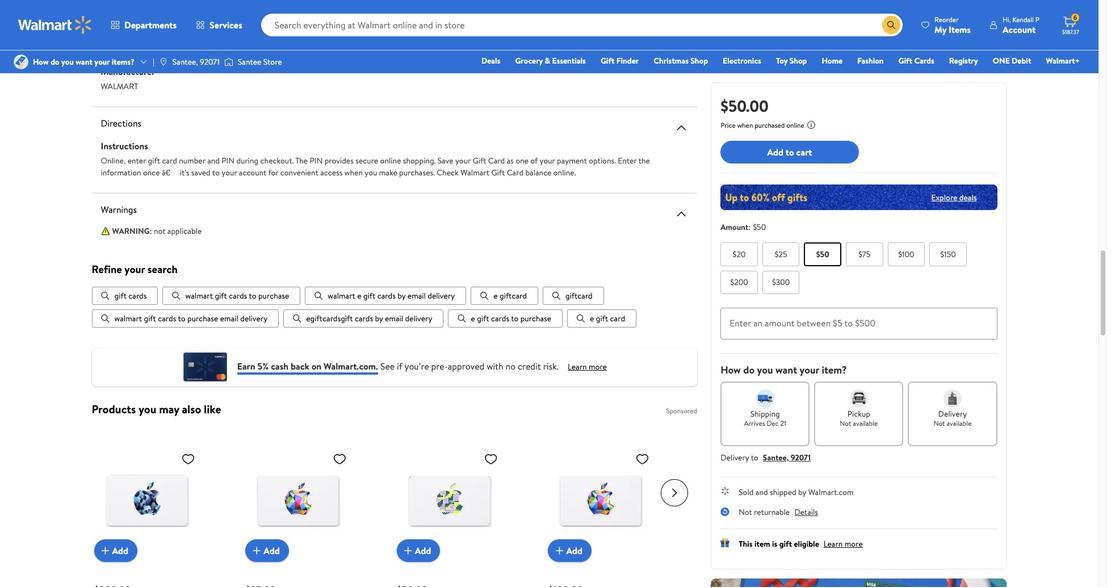 Task type: describe. For each thing, give the bounding box(es) containing it.
walmart inside instructions online, enter gift card number and pin during checkout. the pin provides secure online shopping. save your gift card as one of your payment options. enter the information once â it's saved to your account for convenient access when you make purchases. check walmart gift card balance online.
[[461, 167, 490, 178]]

email inside 'list item'
[[385, 313, 403, 325]]

if
[[397, 360, 403, 373]]

item?
[[822, 363, 848, 377]]

intent image for pickup image
[[850, 390, 869, 408]]

to inside e gift cards to purchase button
[[511, 313, 519, 325]]

$200 apple gift card (email delivery) image
[[94, 448, 200, 554]]

delivery for walmart e gift cards by email delivery
[[428, 291, 455, 302]]

approved
[[448, 360, 485, 373]]

2 vertical spatial by
[[799, 487, 807, 498]]

2 pin from the left
[[310, 155, 323, 166]]

$300
[[773, 277, 790, 288]]

directions image
[[675, 121, 689, 135]]

e gift card button
[[568, 310, 637, 328]]

1 horizontal spatial 92071
[[791, 452, 812, 464]]

your right of
[[540, 155, 556, 166]]

e for e gift cards to purchase
[[471, 313, 475, 325]]

payment
[[557, 155, 587, 166]]

walmart for walmart gift cards to purchase email delivery
[[114, 313, 142, 325]]

add button for $200 apple gift card (email delivery) image
[[94, 540, 138, 563]]

an
[[754, 317, 763, 329]]

registry
[[950, 55, 979, 66]]

walmart gift cards to purchase
[[185, 291, 289, 302]]

you left 'may'
[[139, 402, 156, 417]]

reorder my items
[[935, 14, 972, 36]]

add button for $25 apple gift card (email delivery) image
[[246, 540, 289, 563]]

this
[[739, 539, 753, 550]]

add to favorites list, $25 apple gift card (email delivery) image
[[333, 453, 347, 467]]

not for pickup
[[841, 419, 852, 428]]

delivery for to
[[721, 452, 750, 464]]

6 $187.37
[[1063, 13, 1080, 36]]

$50 inside priceoptions option group
[[817, 249, 830, 260]]

of
[[531, 155, 538, 166]]

0 horizontal spatial santee,
[[173, 56, 198, 68]]

email for by
[[408, 291, 426, 302]]

your left items? on the top left of page
[[95, 56, 110, 68]]

to inside walmart gift cards to purchase email delivery button
[[178, 313, 186, 325]]

online,
[[101, 155, 126, 166]]

shop for toy shop
[[790, 55, 808, 66]]

walmart e gift cards by email delivery
[[328, 291, 455, 302]]

once
[[143, 167, 160, 178]]

e for e gift card
[[590, 313, 595, 325]]

store
[[264, 56, 282, 68]]

your down during
[[222, 167, 237, 178]]

how do you want your item?
[[721, 363, 848, 377]]

electronics
[[723, 55, 762, 66]]

your left item?
[[800, 363, 820, 377]]

e gift cards to purchase button
[[449, 310, 563, 328]]

&
[[545, 55, 551, 66]]

Search search field
[[261, 14, 903, 36]]

e gift card
[[590, 313, 626, 325]]

you inside instructions online, enter gift card number and pin during checkout. the pin provides secure online shopping. save your gift card as one of your payment options. enter the information once â it's saved to your account for convenient access when you make purchases. check walmart gift card balance online.
[[365, 167, 378, 178]]

you left 1
[[61, 56, 74, 68]]

to inside instructions online, enter gift card number and pin during checkout. the pin provides secure online shopping. save your gift card as one of your payment options. enter the information once â it's saved to your account for convenient access when you make purchases. check walmart gift card balance online.
[[212, 167, 220, 178]]

giftcard inside e giftcard button
[[500, 291, 527, 302]]

grocery & essentials link
[[510, 55, 591, 67]]

home
[[822, 55, 843, 66]]

one
[[994, 55, 1011, 66]]

deals
[[482, 55, 501, 66]]

walmart e gift cards by email delivery button
[[305, 287, 467, 305]]

e gift card list item
[[568, 310, 637, 328]]

e giftcard
[[494, 291, 527, 302]]

intent image for shipping image
[[757, 390, 775, 408]]

list containing gift cards
[[92, 287, 698, 328]]

number
[[179, 155, 206, 166]]

account
[[1003, 23, 1036, 36]]

hi, kendall p account
[[1003, 14, 1040, 36]]

cards inside list item
[[158, 313, 176, 325]]

egiftcardsgift cards by email delivery button
[[284, 310, 444, 328]]

earn
[[237, 360, 255, 373]]

warning image
[[101, 227, 110, 236]]

0 vertical spatial when
[[738, 120, 754, 130]]

your up gift cards
[[125, 262, 145, 277]]

card inside instructions online, enter gift card number and pin during checkout. the pin provides secure online shopping. save your gift card as one of your payment options. enter the information once â it's saved to your account for convenient access when you make purchases. check walmart gift card balance online.
[[162, 155, 177, 166]]

egiftcardsgift cards by email delivery
[[306, 313, 433, 325]]

0 horizontal spatial $50
[[754, 222, 767, 233]]

do for how do you want your item?
[[744, 363, 755, 377]]

one
[[516, 155, 529, 166]]

not returnable details
[[739, 507, 819, 518]]

enter
[[128, 155, 146, 166]]

 image for how do you want your items?
[[14, 55, 28, 69]]

0 horizontal spatial learn
[[568, 361, 587, 373]]

walmart e gift cards by email delivery list item
[[305, 287, 467, 305]]

want for items?
[[76, 56, 93, 68]]

add to cart image for $25 apple gift card (email delivery) image
[[250, 545, 264, 558]]

add to cart image for $50 apple gift card (email delivery) image
[[402, 545, 415, 558]]

when inside instructions online, enter gift card number and pin during checkout. the pin provides secure online shopping. save your gift card as one of your payment options. enter the information once â it's saved to your account for convenient access when you make purchases. check walmart gift card balance online.
[[345, 167, 363, 178]]

$150
[[941, 249, 957, 260]]

0 horizontal spatial not
[[739, 507, 753, 518]]

2 product group from the left
[[246, 425, 381, 588]]

shipping arrives dec 21
[[745, 408, 787, 428]]

gift inside walmart gift cards to purchase email delivery button
[[144, 313, 156, 325]]

earn 5% cash back on walmart.com. see if you're pre-approved with no credit risk.
[[237, 360, 559, 373]]

like
[[204, 402, 221, 417]]

fashion
[[858, 55, 884, 66]]

0 horizontal spatial card
[[489, 155, 505, 166]]

delivery inside 'list item'
[[405, 313, 433, 325]]

cards
[[915, 55, 935, 66]]

amount
[[765, 317, 795, 329]]

gift left balance
[[492, 167, 505, 178]]

debit
[[1013, 55, 1032, 66]]

warning:
[[112, 226, 152, 237]]

e gift cards to purchase
[[471, 313, 552, 325]]

add to favorites list, $200 apple gift card (email delivery) image
[[182, 453, 195, 467]]

delivery to santee, 92071
[[721, 452, 812, 464]]

you up intent image for shipping
[[758, 363, 774, 377]]

1 vertical spatial learn
[[824, 539, 843, 550]]

details button
[[795, 507, 819, 518]]

amount:
[[721, 222, 751, 233]]

1 vertical spatial card
[[507, 167, 524, 178]]

learn more
[[568, 361, 607, 373]]

1 vertical spatial and
[[756, 487, 769, 498]]

gift finder link
[[596, 55, 644, 67]]

add button for $50 apple gift card (email delivery) image
[[397, 540, 441, 563]]

add for $100 apple gift card (email delivery) image at bottom
[[567, 545, 583, 558]]

save
[[438, 155, 454, 166]]

fashion link
[[853, 55, 890, 67]]

one debit link
[[988, 55, 1037, 67]]

giftcard button
[[543, 287, 604, 305]]

may
[[159, 402, 179, 417]]

gift cards
[[899, 55, 935, 66]]

next slide for products you may also like list image
[[661, 480, 689, 507]]

deals
[[960, 192, 978, 203]]

legal information image
[[807, 120, 816, 130]]

capitalone image
[[182, 353, 228, 382]]

add to favorites list, $50 apple gift card (email delivery) image
[[485, 453, 498, 467]]

walmart image
[[18, 16, 92, 34]]

cards inside 'list item'
[[355, 313, 373, 325]]

instructions
[[101, 140, 148, 152]]

learn more button
[[824, 539, 863, 550]]

is
[[773, 539, 778, 550]]

1 horizontal spatial online
[[787, 120, 805, 130]]

type
[[176, 33, 194, 45]]

cards up egiftcardsgift cards by email delivery
[[378, 291, 396, 302]]

1 vertical spatial more
[[845, 539, 863, 550]]

add button for $100 apple gift card (email delivery) image at bottom
[[549, 540, 592, 563]]

items
[[949, 23, 972, 36]]

purchase for walmart gift cards to purchase
[[258, 291, 289, 302]]

want for item?
[[776, 363, 798, 377]]

hi,
[[1003, 14, 1012, 24]]

santee, 92071 button
[[764, 452, 812, 464]]

items?
[[112, 56, 135, 68]]

one debit
[[994, 55, 1032, 66]]

gift right is
[[780, 539, 793, 550]]

services
[[210, 19, 242, 31]]

kendall
[[1013, 14, 1035, 24]]

0 vertical spatial walmart
[[101, 16, 130, 27]]

5%
[[258, 360, 269, 373]]

4 product group from the left
[[549, 425, 684, 588]]

$200
[[731, 277, 749, 288]]

online inside instructions online, enter gift card number and pin during checkout. the pin provides secure online shopping. save your gift card as one of your payment options. enter the information once â it's saved to your account for convenient access when you make purchases. check walmart gift card balance online.
[[380, 155, 401, 166]]

balance
[[526, 167, 552, 178]]

Enter an amount between $5 to $500 text field
[[721, 308, 998, 340]]

available for pickup
[[854, 419, 879, 428]]



Task type: vqa. For each thing, say whether or not it's contained in the screenshot.
posted
no



Task type: locate. For each thing, give the bounding box(es) containing it.
not down intent image for pickup in the bottom of the page
[[841, 419, 852, 428]]

walmart.com.
[[324, 360, 378, 373]]

account
[[239, 167, 267, 178]]

92071 up sold and shipped by walmart.com
[[791, 452, 812, 464]]

0 vertical spatial more
[[589, 361, 607, 373]]

egiftcardsgift
[[306, 313, 353, 325]]

shop
[[691, 55, 709, 66], [790, 55, 808, 66]]

shop right "toy"
[[790, 55, 808, 66]]

$100 apple gift card (email delivery) image
[[549, 448, 654, 554]]

services button
[[186, 11, 252, 39]]

learn right risk.
[[568, 361, 587, 373]]

walmart gift cards to purchase email delivery list item
[[92, 310, 279, 328]]

email down walmart gift cards to purchase button
[[220, 313, 239, 325]]

walmart gift cards to purchase list item
[[163, 287, 301, 305]]

walmart up egiftcardsgift
[[328, 291, 356, 302]]

enter left "an"
[[730, 317, 752, 329]]

1 horizontal spatial and
[[756, 487, 769, 498]]

1 vertical spatial want
[[776, 363, 798, 377]]

and inside instructions online, enter gift card number and pin during checkout. the pin provides secure online shopping. save your gift card as one of your payment options. enter the information once â it's saved to your account for convenient access when you make purchases. check walmart gift card balance online.
[[207, 155, 220, 166]]

up to sixty percent off deals. shop now. image
[[721, 185, 998, 210]]

add inside add to cart button
[[768, 146, 784, 158]]

1 horizontal spatial do
[[744, 363, 755, 377]]

 image for santee store
[[224, 56, 233, 68]]

shopping.
[[403, 155, 436, 166]]

enter inside instructions online, enter gift card number and pin during checkout. the pin provides secure online shopping. save your gift card as one of your payment options. enter the information once â it's saved to your account for convenient access when you make purchases. check walmart gift card balance online.
[[618, 155, 637, 166]]

add to cart image for $100 apple gift card (email delivery) image at bottom
[[553, 545, 567, 558]]

santee, down the type
[[173, 56, 198, 68]]

want left 1
[[76, 56, 93, 68]]

1 vertical spatial when
[[345, 167, 363, 178]]

santee, 92071
[[173, 56, 220, 68]]

1 horizontal spatial when
[[738, 120, 754, 130]]

 image down walmart image
[[14, 55, 28, 69]]

delivery inside the delivery not available
[[939, 408, 968, 420]]

refine
[[92, 262, 122, 277]]

$25 apple gift card (email delivery) image
[[246, 448, 351, 554]]

walmart inside list item
[[114, 313, 142, 325]]

2 add button from the left
[[246, 540, 289, 563]]

purchases.
[[399, 167, 435, 178]]

purchase for e gift cards to purchase
[[521, 313, 552, 325]]

0 horizontal spatial add to cart image
[[250, 545, 264, 558]]

sold
[[739, 487, 754, 498]]

delivery
[[939, 408, 968, 420], [721, 452, 750, 464]]

provides
[[325, 155, 354, 166]]

e giftcard button
[[471, 287, 539, 305]]

pin left during
[[222, 155, 235, 166]]

0 horizontal spatial when
[[345, 167, 363, 178]]

and right 'sold'
[[756, 487, 769, 498]]

1 horizontal spatial enter
[[730, 317, 752, 329]]

1 horizontal spatial walmart
[[185, 291, 213, 302]]

walmart for walmart e gift cards by email delivery
[[328, 291, 356, 302]]

deals link
[[477, 55, 506, 67]]

more inside capital one  earn 5% cash back on walmart.com. see if you're pre-approved with no credit risk. learn more element
[[589, 361, 607, 373]]

1 horizontal spatial shop
[[790, 55, 808, 66]]

1 horizontal spatial want
[[776, 363, 798, 377]]

e down giftcard list item
[[590, 313, 595, 325]]

1 vertical spatial online
[[380, 155, 401, 166]]

1 horizontal spatial giftcard
[[566, 291, 593, 302]]

0 horizontal spatial walmart
[[101, 16, 130, 27]]

0 vertical spatial want
[[76, 56, 93, 68]]

walmart up "walmart gift cards to purchase email delivery"
[[185, 291, 213, 302]]

as
[[507, 155, 514, 166]]

by
[[398, 291, 406, 302], [375, 313, 383, 325], [799, 487, 807, 498]]

2 add to cart image from the left
[[402, 545, 415, 558]]

1 horizontal spatial available
[[947, 419, 972, 428]]

purchase inside walmart gift cards to purchase email delivery button
[[188, 313, 218, 325]]

arrives
[[745, 419, 766, 428]]

2 horizontal spatial by
[[799, 487, 807, 498]]

check
[[437, 167, 459, 178]]

purchase inside e gift cards to purchase button
[[521, 313, 552, 325]]

gift down gift cards
[[144, 313, 156, 325]]

$50 apple gift card (email delivery) image
[[397, 448, 503, 554]]

delivery for not
[[939, 408, 968, 420]]

when right price
[[738, 120, 754, 130]]

card
[[489, 155, 505, 166], [507, 167, 524, 178]]

1 vertical spatial santee,
[[764, 452, 789, 464]]

gift inside e gift cards to purchase button
[[477, 313, 490, 325]]

intent image for delivery image
[[944, 390, 962, 408]]

email up egiftcardsgift cards by email delivery
[[408, 291, 426, 302]]

$500
[[856, 317, 876, 329]]

gift left cards
[[899, 55, 913, 66]]

walmart for walmart gift cards to purchase
[[185, 291, 213, 302]]

by inside list item
[[398, 291, 406, 302]]

gift cards button
[[92, 287, 158, 305]]

more right eligible at right bottom
[[845, 539, 863, 550]]

online left "legal information" image
[[787, 120, 805, 130]]

delivery for walmart gift cards to purchase email delivery
[[240, 313, 268, 325]]

1 horizontal spatial $50
[[817, 249, 830, 260]]

1 horizontal spatial not
[[841, 419, 852, 428]]

capital one  earn 5% cash back on walmart.com. see if you're pre-approved with no credit risk. learn more element
[[568, 361, 607, 373]]

$187.37
[[1063, 28, 1080, 36]]

 image left "santee"
[[224, 56, 233, 68]]

product group
[[94, 425, 230, 588], [246, 425, 381, 588], [397, 425, 533, 588], [549, 425, 684, 588]]

want down amount
[[776, 363, 798, 377]]

list
[[92, 287, 698, 328]]

0 horizontal spatial and
[[207, 155, 220, 166]]

manufacturer
[[101, 65, 155, 78]]

available down intent image for delivery
[[947, 419, 972, 428]]

0 vertical spatial how
[[33, 56, 49, 68]]

egiftcardsgift cards by email delivery list item
[[284, 310, 444, 328]]

4 add button from the left
[[549, 540, 592, 563]]

walmart right check
[[461, 167, 490, 178]]

walmart+
[[1047, 55, 1081, 66]]

eligible
[[795, 539, 820, 550]]

gift inside walmart gift cards to purchase button
[[215, 291, 227, 302]]

2 horizontal spatial walmart
[[328, 291, 356, 302]]

registry link
[[945, 55, 984, 67]]

 image
[[159, 57, 168, 66]]

purchase for walmart gift cards to purchase email delivery
[[188, 313, 218, 325]]

0 vertical spatial do
[[51, 56, 59, 68]]

gift left as
[[473, 155, 487, 166]]

1 horizontal spatial email
[[385, 313, 403, 325]]

$20
[[733, 249, 746, 260]]

2 horizontal spatial email
[[408, 291, 426, 302]]

walmart
[[101, 81, 138, 92]]

0 horizontal spatial online
[[380, 155, 401, 166]]

toy
[[777, 55, 788, 66]]

e
[[358, 291, 362, 302], [494, 291, 498, 302], [471, 313, 475, 325], [590, 313, 595, 325]]

delivery
[[428, 291, 455, 302], [240, 313, 268, 325], [405, 313, 433, 325]]

walmart gift cards to purchase email delivery button
[[92, 310, 279, 328]]

by down walmart e gift cards by email delivery button
[[375, 313, 383, 325]]

delivery down intent image for delivery
[[939, 408, 968, 420]]

products
[[92, 402, 136, 417]]

gift finder
[[601, 55, 639, 66]]

1 vertical spatial delivery
[[721, 452, 750, 464]]

email down the walmart e gift cards by email delivery
[[385, 313, 403, 325]]

information
[[101, 167, 141, 178]]

pickup
[[848, 408, 871, 420]]

p
[[1036, 14, 1040, 24]]

email inside list item
[[220, 313, 239, 325]]

3 product group from the left
[[397, 425, 533, 588]]

0 horizontal spatial giftcard
[[500, 291, 527, 302]]

by inside 'list item'
[[375, 313, 383, 325]]

my
[[935, 23, 947, 36]]

0 vertical spatial santee,
[[173, 56, 198, 68]]

0 horizontal spatial want
[[76, 56, 93, 68]]

1 add button from the left
[[94, 540, 138, 563]]

2 horizontal spatial not
[[934, 419, 946, 428]]

do for how do you want your items?
[[51, 56, 59, 68]]

returnable
[[755, 507, 790, 518]]

1 horizontal spatial delivery
[[939, 408, 968, 420]]

do up shipping
[[744, 363, 755, 377]]

delivery up 'sold'
[[721, 452, 750, 464]]

card inside button
[[611, 313, 626, 325]]

do
[[51, 56, 59, 68], [744, 363, 755, 377]]

1 giftcard from the left
[[500, 291, 527, 302]]

price when purchased online
[[721, 120, 805, 130]]

and
[[207, 155, 220, 166], [756, 487, 769, 498]]

0 horizontal spatial more
[[589, 361, 607, 373]]

email inside list item
[[408, 291, 426, 302]]

when down secure
[[345, 167, 363, 178]]

2 available from the left
[[947, 419, 972, 428]]

more right risk.
[[589, 361, 607, 373]]

gift up egiftcardsgift cards by email delivery
[[364, 291, 376, 302]]

shop right christmas
[[691, 55, 709, 66]]

e giftcard list item
[[471, 287, 539, 305]]

1 vertical spatial $50
[[817, 249, 830, 260]]

0 horizontal spatial  image
[[14, 55, 28, 69]]

delivery inside list item
[[240, 313, 268, 325]]

0 vertical spatial online
[[787, 120, 805, 130]]

card
[[162, 155, 177, 166], [611, 313, 626, 325]]

1 vertical spatial enter
[[730, 317, 752, 329]]

contained battery type 1 manufacturer walmart
[[101, 33, 194, 92]]

gift inside e gift card button
[[596, 313, 609, 325]]

$50 left $75
[[817, 249, 830, 260]]

directions
[[101, 117, 142, 130]]

pin right the
[[310, 155, 323, 166]]

gift left finder
[[601, 55, 615, 66]]

do down walmart image
[[51, 56, 59, 68]]

christmas shop link
[[649, 55, 714, 67]]

card left as
[[489, 155, 505, 166]]

gift inside instructions online, enter gift card number and pin during checkout. the pin provides secure online shopping. save your gift card as one of your payment options. enter the information once â it's saved to your account for convenient access when you make purchases. check walmart gift card balance online.
[[148, 155, 160, 166]]

0 vertical spatial card
[[489, 155, 505, 166]]

available inside pickup not available
[[854, 419, 879, 428]]

92071 down services popup button
[[200, 56, 220, 68]]

1 vertical spatial by
[[375, 313, 383, 325]]

e down e giftcard button
[[471, 313, 475, 325]]

santee, down dec at the bottom right of page
[[764, 452, 789, 464]]

walmart+ link
[[1042, 55, 1086, 67]]

on
[[312, 360, 322, 373]]

e up egiftcardsgift cards by email delivery button
[[358, 291, 362, 302]]

checkout.
[[261, 155, 294, 166]]

0 horizontal spatial purchase
[[188, 313, 218, 325]]

learn right eligible at right bottom
[[824, 539, 843, 550]]

1 horizontal spatial learn
[[824, 539, 843, 550]]

1 shop from the left
[[691, 55, 709, 66]]

1 horizontal spatial add to cart image
[[402, 545, 415, 558]]

secure
[[356, 155, 379, 166]]

to inside add to cart button
[[786, 146, 795, 158]]

and up saved
[[207, 155, 220, 166]]

walmart gift cards to purchase email delivery
[[114, 313, 268, 325]]

purchase inside walmart gift cards to purchase button
[[258, 291, 289, 302]]

add for $50 apple gift card (email delivery) image
[[415, 545, 431, 558]]

walmart gift cards to purchase button
[[163, 287, 301, 305]]

1 vertical spatial 92071
[[791, 452, 812, 464]]

3 add button from the left
[[397, 540, 441, 563]]

back
[[291, 360, 310, 373]]

0 horizontal spatial do
[[51, 56, 59, 68]]

gift inside walmart e gift cards by email delivery button
[[364, 291, 376, 302]]

add for $25 apple gift card (email delivery) image
[[264, 545, 280, 558]]

0 horizontal spatial 92071
[[200, 56, 220, 68]]

gift down refine
[[114, 291, 127, 302]]

1 horizontal spatial card
[[507, 167, 524, 178]]

giftcard up e gift cards to purchase
[[500, 291, 527, 302]]

how for how do you want your item?
[[721, 363, 741, 377]]

electronics link
[[718, 55, 767, 67]]

0 vertical spatial 92071
[[200, 56, 220, 68]]

1 horizontal spatial by
[[398, 291, 406, 302]]

0 horizontal spatial by
[[375, 313, 383, 325]]

0 vertical spatial enter
[[618, 155, 637, 166]]

purchased
[[755, 120, 785, 130]]

0 vertical spatial delivery
[[939, 408, 968, 420]]

1 product group from the left
[[94, 425, 230, 588]]

instructions online, enter gift card number and pin during checkout. the pin provides secure online shopping. save your gift card as one of your payment options. enter the information once â it's saved to your account for convenient access when you make purchases. check walmart gift card balance online.
[[101, 140, 650, 178]]

1 vertical spatial do
[[744, 363, 755, 377]]

1 horizontal spatial walmart
[[461, 167, 490, 178]]

with
[[487, 360, 504, 373]]

e gift cards to purchase list item
[[449, 310, 563, 328]]

Walmart Site-Wide search field
[[261, 14, 903, 36]]

$75
[[859, 249, 871, 260]]

add to cart image
[[250, 545, 264, 558], [402, 545, 415, 558], [553, 545, 567, 558]]

explore
[[932, 192, 958, 203]]

gift down e giftcard button
[[477, 313, 490, 325]]

add to favorites list, $100 apple gift card (email delivery) image
[[636, 453, 650, 467]]

1 available from the left
[[854, 419, 879, 428]]

risk.
[[544, 360, 559, 373]]

add to cart image
[[99, 545, 112, 558]]

gifting made easy image
[[721, 539, 730, 548]]

gift down giftcard list item
[[596, 313, 609, 325]]

search icon image
[[888, 20, 897, 30]]

gift inside gift cards button
[[114, 291, 127, 302]]

$25
[[775, 249, 788, 260]]

cards down walmart e gift cards by email delivery button
[[355, 313, 373, 325]]

shop for christmas shop
[[691, 55, 709, 66]]

not down intent image for delivery
[[934, 419, 946, 428]]

walmart up contained
[[101, 16, 130, 27]]

delivery inside list item
[[428, 291, 455, 302]]

0 horizontal spatial delivery
[[721, 452, 750, 464]]

giftcard list item
[[543, 287, 604, 305]]

between
[[797, 317, 831, 329]]

0 horizontal spatial shop
[[691, 55, 709, 66]]

to inside walmart gift cards to purchase button
[[249, 291, 257, 302]]

how
[[33, 56, 49, 68], [721, 363, 741, 377]]

0 horizontal spatial enter
[[618, 155, 637, 166]]

christmas shop
[[654, 55, 709, 66]]

1 horizontal spatial purchase
[[258, 291, 289, 302]]

gift cards link
[[894, 55, 940, 67]]

1 horizontal spatial how
[[721, 363, 741, 377]]

0 vertical spatial and
[[207, 155, 220, 166]]

gift up the once at the top of the page
[[148, 155, 160, 166]]

e up e gift cards to purchase list item
[[494, 291, 498, 302]]

not inside the delivery not available
[[934, 419, 946, 428]]

warnings image
[[675, 207, 689, 221]]

 image
[[14, 55, 28, 69], [224, 56, 233, 68]]

available for delivery
[[947, 419, 972, 428]]

cards down e giftcard button
[[491, 313, 510, 325]]

0 vertical spatial learn
[[568, 361, 587, 373]]

0 horizontal spatial email
[[220, 313, 239, 325]]

gift
[[601, 55, 615, 66], [899, 55, 913, 66], [473, 155, 487, 166], [492, 167, 505, 178]]

credit
[[518, 360, 541, 373]]

1
[[101, 48, 103, 60]]

1 vertical spatial walmart
[[461, 167, 490, 178]]

online up make
[[380, 155, 401, 166]]

0 horizontal spatial pin
[[222, 155, 235, 166]]

toy shop link
[[772, 55, 813, 67]]

1 horizontal spatial  image
[[224, 56, 233, 68]]

you down secure
[[365, 167, 378, 178]]

1 horizontal spatial more
[[845, 539, 863, 550]]

3 add to cart image from the left
[[553, 545, 567, 558]]

card down as
[[507, 167, 524, 178]]

0 horizontal spatial card
[[162, 155, 177, 166]]

warning: not applicable
[[112, 226, 202, 237]]

1 vertical spatial card
[[611, 313, 626, 325]]

add for $200 apple gift card (email delivery) image
[[112, 545, 128, 558]]

1 vertical spatial how
[[721, 363, 741, 377]]

1 horizontal spatial santee,
[[764, 452, 789, 464]]

your right save
[[456, 155, 471, 166]]

cart
[[797, 146, 813, 158]]

available down intent image for pickup in the bottom of the page
[[854, 419, 879, 428]]

cash
[[271, 360, 289, 373]]

0 horizontal spatial how
[[33, 56, 49, 68]]

giftcard up e gift card button
[[566, 291, 593, 302]]

1 horizontal spatial card
[[611, 313, 626, 325]]

$50 right the amount:
[[754, 222, 767, 233]]

not for delivery
[[934, 419, 946, 428]]

by right shipped
[[799, 487, 807, 498]]

priceoptions option group
[[717, 243, 998, 299]]

gift up "walmart gift cards to purchase email delivery"
[[215, 291, 227, 302]]

|
[[153, 56, 154, 68]]

walmart down gift cards
[[114, 313, 142, 325]]

giftcard inside giftcard button
[[566, 291, 593, 302]]

how for how do you want your items?
[[33, 56, 49, 68]]

price
[[721, 120, 736, 130]]

1 add to cart image from the left
[[250, 545, 264, 558]]

how do you want your items?
[[33, 56, 135, 68]]

by up egiftcardsgift cards by email delivery
[[398, 291, 406, 302]]

e for e giftcard
[[494, 291, 498, 302]]

not inside pickup not available
[[841, 419, 852, 428]]

cards up "walmart gift cards to purchase email delivery"
[[229, 291, 247, 302]]

0 horizontal spatial available
[[854, 419, 879, 428]]

2 shop from the left
[[790, 55, 808, 66]]

you
[[61, 56, 74, 68], [365, 167, 378, 178], [758, 363, 774, 377], [139, 402, 156, 417]]

0 vertical spatial by
[[398, 291, 406, 302]]

enter left the
[[618, 155, 637, 166]]

email for purchase
[[220, 313, 239, 325]]

not down 'sold'
[[739, 507, 753, 518]]

2 horizontal spatial add to cart image
[[553, 545, 567, 558]]

refine your search
[[92, 262, 178, 277]]

0 vertical spatial card
[[162, 155, 177, 166]]

cards down gift cards button
[[158, 313, 176, 325]]

cards down refine your search
[[129, 291, 147, 302]]

home link
[[817, 55, 848, 67]]

available inside the delivery not available
[[947, 419, 972, 428]]

walmart.com
[[809, 487, 854, 498]]

2 horizontal spatial purchase
[[521, 313, 552, 325]]

0 vertical spatial $50
[[754, 222, 767, 233]]

1 horizontal spatial pin
[[310, 155, 323, 166]]

cards inside 'list item'
[[129, 291, 147, 302]]

gift cards list item
[[92, 287, 158, 305]]

2 giftcard from the left
[[566, 291, 593, 302]]

1 pin from the left
[[222, 155, 235, 166]]

0 horizontal spatial walmart
[[114, 313, 142, 325]]

santee
[[238, 56, 262, 68]]



